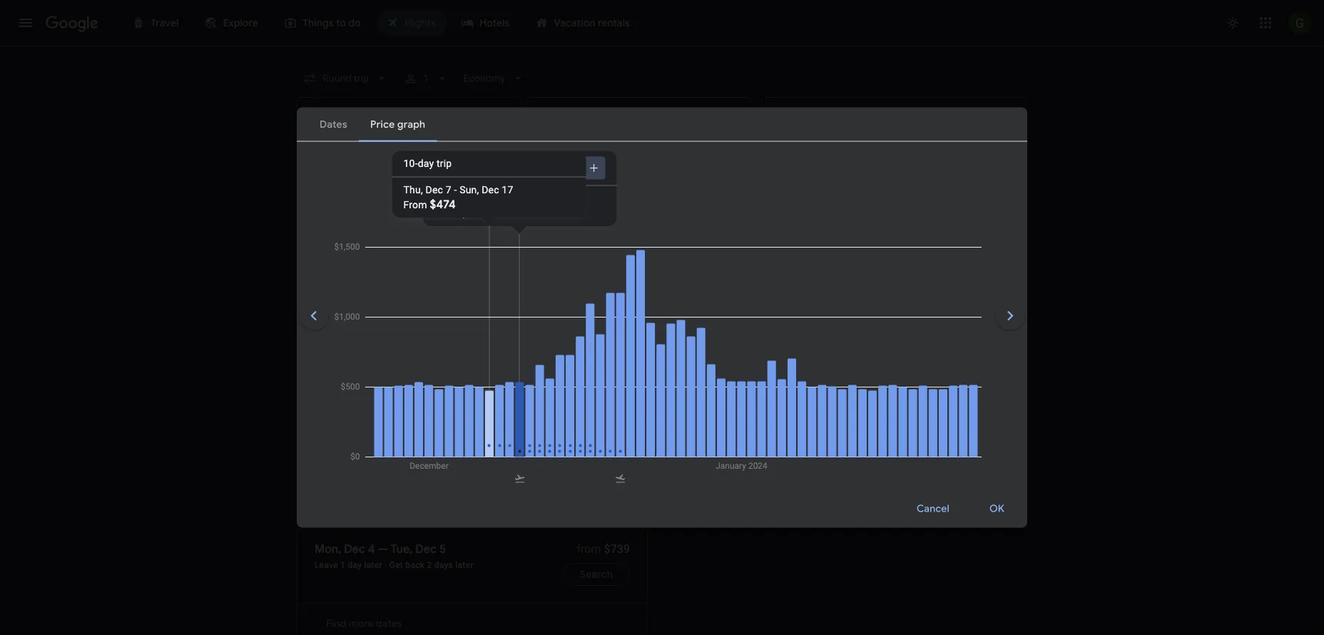 Task type: vqa. For each thing, say whether or not it's contained in the screenshot.
left "$532"
yes



Task type: describe. For each thing, give the bounding box(es) containing it.
— inside try nearby airports sun, dec 3 — sun, dec 3
[[739, 356, 746, 366]]

reduce your stay by one day image
[[543, 151, 577, 185]]

2 inside mon, dec 4 — tue, dec 5 leave 1 day later · get back 2 days later
[[427, 560, 432, 570]]

to inside the fly to fco rome (fco) is 124 mi from naples
[[713, 392, 724, 406]]

(fco)
[[720, 410, 743, 420]]

0 horizontal spatial sat,
[[315, 467, 335, 481]]

from $739 for 4
[[577, 392, 630, 406]]

airlines button
[[448, 143, 517, 166]]

from for 5
[[577, 542, 601, 556]]

try for nearby
[[694, 335, 714, 353]]

3 inside sun, dec 3 — mon, dec 4 get back 1 day later
[[364, 392, 371, 406]]

mon, inside mon, dec 4 — tue, dec 5 leave 1 day later · get back 2 days later
[[315, 542, 341, 556]]

destination
[[667, 287, 718, 299]]

- for wed, dec 13 - sat, dec 23 from
[[523, 184, 526, 196]]

from for sun, dec 10 - wed, dec 20 from $532
[[434, 207, 458, 219]]

bags
[[531, 148, 554, 161]]

ok
[[990, 502, 1005, 515]]

get inside mon, dec 4 — tue, dec 5 leave 1 day later · get back 2 days later
[[389, 560, 403, 570]]

$739 for sun, dec 3 — mon, dec 4
[[604, 392, 630, 406]]

day inside sun, dec 3 — mon, dec 4 get back 1 day later
[[360, 410, 374, 420]]

20
[[541, 193, 553, 204]]

$532 inside sun, dec 10 - wed, dec 20 from $532
[[461, 206, 486, 220]]

back inside sun, dec 3 — mon, dec 4 get back 1 day later
[[331, 410, 350, 420]]

Departure text field
[[796, 98, 862, 136]]

days
[[434, 560, 453, 570]]

find
[[326, 617, 346, 630]]

10
[[476, 193, 488, 204]]

naples
[[806, 410, 834, 420]]

stops
[[392, 148, 418, 161]]

find more dates button
[[309, 612, 420, 635]]

$2,097
[[975, 392, 1010, 406]]

later right 'days'
[[456, 560, 474, 570]]

airlines
[[457, 148, 492, 161]]

2097 US dollars text field
[[975, 392, 1010, 406]]

·
[[385, 560, 387, 570]]

sun, dec 10 - wed, dec 20 from $532
[[434, 193, 553, 220]]

try nearby airports sun, dec 3 — sun, dec 3
[[694, 335, 816, 366]]

matching
[[629, 260, 690, 278]]

all
[[324, 148, 336, 161]]

search for 4
[[580, 418, 613, 431]]

search button for 5
[[563, 563, 630, 586]]

4 inside mon, dec 4 — tue, dec 5 leave 1 day later · get back 2 days later
[[368, 542, 375, 556]]

— for 5
[[378, 542, 388, 556]]

get inside sun, dec 3 — mon, dec 4 get back 1 day later
[[315, 410, 329, 420]]

ok button
[[973, 492, 1022, 526]]

23
[[569, 184, 580, 196]]

mi
[[772, 410, 782, 420]]

dates inside find more dates button
[[376, 617, 402, 630]]

scroll forward image
[[993, 299, 1028, 333]]

day inside mon, dec 4 — tue, dec 5 leave 1 day later · get back 2 days later
[[348, 560, 362, 570]]

cancel
[[917, 502, 950, 515]]

mon, dec 4 — tue, dec 5 leave 1 day later · get back 2 days later
[[315, 542, 474, 570]]

no options matching your search
[[556, 260, 768, 278]]

from inside the fly to fco rome (fco) is 124 mi from naples
[[784, 410, 803, 420]]

4 inside sun, dec 3 — mon, dec 4 get back 1 day later
[[440, 392, 447, 406]]

changing
[[559, 287, 601, 299]]

1 inside sun, dec 3 — mon, dec 4 get back 1 day later
[[352, 410, 357, 420]]

later left the ·
[[364, 560, 382, 570]]

124
[[755, 410, 770, 420]]

none search field containing all filters
[[297, 66, 1028, 189]]

10-day trip for sun, dec 10 - wed, dec 20 from $532
[[434, 162, 483, 174]]



Task type: locate. For each thing, give the bounding box(es) containing it.
1 horizontal spatial mon,
[[387, 392, 413, 406]]

1 horizontal spatial back
[[406, 560, 425, 570]]

from $739 for 5
[[577, 542, 630, 556]]

from
[[464, 199, 488, 211], [434, 207, 458, 219]]

1 vertical spatial your
[[604, 287, 624, 299]]

1 horizontal spatial -
[[523, 184, 526, 196]]

see
[[732, 287, 748, 299]]

$532
[[461, 206, 486, 220], [604, 467, 630, 481]]

0 horizontal spatial 2
[[362, 467, 368, 481]]

1 vertical spatial dates
[[376, 617, 402, 630]]

find more dates
[[326, 617, 402, 630]]

5
[[440, 542, 446, 556]]

search
[[725, 260, 768, 278]]

sat,
[[529, 184, 546, 196], [315, 467, 335, 481]]

0 vertical spatial to
[[720, 287, 729, 299]]

search button down 739 us dollars text box
[[563, 413, 630, 436]]

dates
[[626, 287, 652, 299], [376, 617, 402, 630]]

1 vertical spatial to
[[713, 392, 724, 406]]

main content
[[297, 201, 1028, 635]]

wed, down airlines
[[464, 184, 486, 196]]

leave
[[315, 560, 338, 570]]

0 horizontal spatial from
[[434, 207, 458, 219]]

0 vertical spatial mon,
[[387, 392, 413, 406]]

1 vertical spatial $739
[[604, 542, 630, 556]]

1 vertical spatial get
[[389, 560, 403, 570]]

main content containing no options matching your search
[[297, 201, 1028, 635]]

scroll backward image
[[297, 299, 331, 333]]

$739 for mon, dec 4 — tue, dec 5
[[604, 542, 630, 556]]

try
[[543, 287, 557, 299], [694, 335, 714, 353]]

is
[[745, 410, 752, 420]]

0 horizontal spatial dates
[[376, 617, 402, 630]]

from inside sun, dec 10 - wed, dec 20 from $532
[[434, 207, 458, 219]]

0 vertical spatial $739
[[604, 392, 630, 406]]

stops button
[[383, 143, 443, 166]]

price button
[[584, 143, 641, 166]]

dates left or at the top
[[626, 287, 652, 299]]

sun, dec 3 — mon, dec 4 get back 1 day later
[[315, 392, 447, 420]]

wed, right 10 at top
[[496, 193, 518, 204]]

later inside sun, dec 3 — mon, dec 4 get back 1 day later
[[376, 410, 394, 420]]

search down 739 us dollars text box
[[580, 418, 613, 431]]

more
[[349, 617, 374, 630]]

or
[[655, 287, 664, 299]]

back inside mon, dec 4 — tue, dec 5 leave 1 day later · get back 2 days later
[[406, 560, 425, 570]]

fly
[[694, 392, 710, 406]]

1 horizontal spatial sat,
[[529, 184, 546, 196]]

2 horizontal spatial 1
[[423, 72, 429, 84]]

later up sat, dec 2 — sun, dec 3
[[376, 410, 394, 420]]

search button
[[563, 413, 630, 436], [943, 413, 1010, 436], [563, 563, 630, 586]]

search for 5
[[580, 568, 613, 581]]

search button down from $2,097
[[943, 413, 1010, 436]]

0 vertical spatial 1
[[423, 72, 429, 84]]

13
[[509, 184, 521, 196]]

sun, inside sun, dec 3 — mon, dec 4 get back 1 day later
[[315, 392, 338, 406]]

from left 739 us dollars text box
[[577, 392, 601, 406]]

1 horizontal spatial 10-
[[464, 158, 479, 169]]

0 horizontal spatial back
[[331, 410, 350, 420]]

739 US dollars text field
[[604, 392, 630, 406]]

search button down $739 text field
[[563, 563, 630, 586]]

0 horizontal spatial 4
[[368, 542, 375, 556]]

10-
[[464, 158, 479, 169], [434, 162, 449, 174]]

try changing your dates or destination to see results
[[543, 287, 782, 299]]

1 horizontal spatial wed,
[[496, 193, 518, 204]]

2 $739 from the top
[[604, 542, 630, 556]]

2 down sun, dec 3 — mon, dec 4 get back 1 day later
[[362, 467, 368, 481]]

airports
[[766, 335, 816, 353]]

0 horizontal spatial mon,
[[315, 542, 341, 556]]

1 vertical spatial back
[[406, 560, 425, 570]]

nearby
[[718, 335, 762, 353]]

day down airlines
[[449, 162, 465, 174]]

2 vertical spatial 1
[[341, 560, 346, 570]]

0 vertical spatial dates
[[626, 287, 652, 299]]

4
[[440, 392, 447, 406], [368, 542, 375, 556]]

1 vertical spatial from $739
[[577, 542, 630, 556]]

sun, inside sun, dec 10 - wed, dec 20 from $532
[[434, 193, 454, 204]]

1 inside 1 'popup button'
[[423, 72, 429, 84]]

from $2,097
[[948, 392, 1010, 406]]

1 horizontal spatial $532
[[604, 467, 630, 481]]

dates right more
[[376, 617, 402, 630]]

to
[[720, 287, 729, 299], [713, 392, 724, 406]]

1 inside mon, dec 4 — tue, dec 5 leave 1 day later · get back 2 days later
[[341, 560, 346, 570]]

try down no
[[543, 287, 557, 299]]

None search field
[[297, 66, 1028, 189]]

sun,
[[434, 193, 454, 204], [694, 356, 711, 366], [748, 356, 765, 366], [315, 392, 338, 406], [384, 467, 407, 481]]

10-day trip up 10 at top
[[464, 158, 513, 169]]

from right mi
[[784, 410, 803, 420]]

search for 124
[[960, 418, 993, 431]]

10-day trip for wed, dec 13 - sat, dec 23 from
[[464, 158, 513, 169]]

1 vertical spatial 2
[[427, 560, 432, 570]]

try inside try nearby airports sun, dec 3 — sun, dec 3
[[694, 335, 714, 353]]

no
[[556, 260, 575, 278]]

dec
[[489, 184, 507, 196], [549, 184, 566, 196], [456, 193, 474, 204], [521, 193, 538, 204], [714, 356, 729, 366], [767, 356, 783, 366], [340, 392, 362, 406], [416, 392, 437, 406], [338, 467, 359, 481], [409, 467, 431, 481], [344, 542, 365, 556], [416, 542, 437, 556]]

filters
[[338, 148, 366, 161]]

tue,
[[391, 542, 413, 556]]

to right fly
[[713, 392, 724, 406]]

from for 4
[[577, 392, 601, 406]]

your up destination
[[693, 260, 722, 278]]

trip for wed, dec 13 - sat, dec 23 from
[[497, 158, 513, 169]]

1
[[423, 72, 429, 84], [352, 410, 357, 420], [341, 560, 346, 570]]

1 horizontal spatial dates
[[626, 287, 652, 299]]

day right the leave
[[348, 560, 362, 570]]

from left $739 text field
[[577, 542, 601, 556]]

0 vertical spatial sat,
[[529, 184, 546, 196]]

search down $739 text field
[[580, 568, 613, 581]]

mon, inside sun, dec 3 — mon, dec 4 get back 1 day later
[[387, 392, 413, 406]]

1 from $739 from the top
[[577, 392, 630, 406]]

day up 10 at top
[[479, 158, 495, 169]]

0 horizontal spatial 10-
[[434, 162, 449, 174]]

739 US dollars text field
[[604, 542, 630, 556]]

0 horizontal spatial get
[[315, 410, 329, 420]]

back
[[331, 410, 350, 420], [406, 560, 425, 570]]

from left $2,097 text box
[[948, 392, 972, 406]]

— for 3
[[371, 467, 381, 481]]

1 horizontal spatial try
[[694, 335, 714, 353]]

1 button
[[398, 66, 455, 91]]

trip down airlines
[[467, 162, 483, 174]]

from $739
[[577, 392, 630, 406], [577, 542, 630, 556]]

- right 13
[[523, 184, 526, 196]]

cancel button
[[900, 492, 967, 526]]

all filters
[[324, 148, 366, 161]]

bags button
[[522, 143, 578, 166]]

1 horizontal spatial your
[[693, 260, 722, 278]]

1 vertical spatial mon,
[[315, 542, 341, 556]]

from for wed, dec 13 - sat, dec 23 from
[[464, 199, 488, 211]]

0 vertical spatial $532
[[461, 206, 486, 220]]

0 horizontal spatial your
[[604, 287, 624, 299]]

—
[[739, 356, 746, 366], [374, 392, 384, 406], [371, 467, 381, 481], [378, 542, 388, 556]]

- inside wed, dec 13 - sat, dec 23 from
[[523, 184, 526, 196]]

0 horizontal spatial wed,
[[464, 184, 486, 196]]

search button for 4
[[563, 413, 630, 436]]

10-day trip down airlines
[[434, 162, 483, 174]]

search button for 124
[[943, 413, 1010, 436]]

back down tue,
[[406, 560, 425, 570]]

wed, inside sun, dec 10 - wed, dec 20 from $532
[[496, 193, 518, 204]]

sat, dec 2 — sun, dec 3
[[315, 467, 440, 481]]

search down from $2,097
[[960, 418, 993, 431]]

sat, inside wed, dec 13 - sat, dec 23 from
[[529, 184, 546, 196]]

your
[[693, 260, 722, 278], [604, 287, 624, 299]]

1 horizontal spatial trip
[[497, 158, 513, 169]]

results
[[751, 287, 782, 299]]

$739
[[604, 392, 630, 406], [604, 542, 630, 556]]

1 vertical spatial 4
[[368, 542, 375, 556]]

trip up 13
[[497, 158, 513, 169]]

Return text field
[[917, 98, 983, 136]]

2
[[362, 467, 368, 481], [427, 560, 432, 570]]

10-day trip
[[464, 158, 513, 169], [434, 162, 483, 174]]

1 $739 from the top
[[604, 392, 630, 406]]

wed,
[[464, 184, 486, 196], [496, 193, 518, 204]]

- for sun, dec 10 - wed, dec 20 from $532
[[491, 193, 494, 204]]

0 vertical spatial from $739
[[577, 392, 630, 406]]

back up sat, dec 2 — sun, dec 3
[[331, 410, 350, 420]]

to left see
[[720, 287, 729, 299]]

try for changing
[[543, 287, 557, 299]]

2 from $739 from the top
[[577, 542, 630, 556]]

1 horizontal spatial 4
[[440, 392, 447, 406]]

trip
[[497, 158, 513, 169], [467, 162, 483, 174]]

1 vertical spatial 1
[[352, 410, 357, 420]]

1 horizontal spatial 1
[[352, 410, 357, 420]]

1 vertical spatial $532
[[604, 467, 630, 481]]

0 vertical spatial your
[[693, 260, 722, 278]]

1 vertical spatial try
[[694, 335, 714, 353]]

0 horizontal spatial $532
[[461, 206, 486, 220]]

— inside sun, dec 3 — mon, dec 4 get back 1 day later
[[374, 392, 384, 406]]

try left nearby
[[694, 335, 714, 353]]

0 vertical spatial 4
[[440, 392, 447, 406]]

trip for sun, dec 10 - wed, dec 20 from $532
[[467, 162, 483, 174]]

mon,
[[387, 392, 413, 406], [315, 542, 341, 556]]

- right 10 at top
[[491, 193, 494, 204]]

0 vertical spatial back
[[331, 410, 350, 420]]

10- for sun, dec 10 - wed, dec 20 from $532
[[434, 162, 449, 174]]

search
[[580, 418, 613, 431], [960, 418, 993, 431], [580, 568, 613, 581]]

0 horizontal spatial -
[[491, 193, 494, 204]]

from
[[577, 392, 601, 406], [948, 392, 972, 406], [784, 410, 803, 420], [577, 542, 601, 556]]

-
[[523, 184, 526, 196], [491, 193, 494, 204]]

rome
[[694, 410, 717, 420]]

2 left 'days'
[[427, 560, 432, 570]]

later
[[376, 410, 394, 420], [364, 560, 382, 570], [456, 560, 474, 570]]

from for 124
[[948, 392, 972, 406]]

0 vertical spatial get
[[315, 410, 329, 420]]

532 US dollars text field
[[604, 467, 630, 481]]

0 horizontal spatial try
[[543, 287, 557, 299]]

3
[[731, 356, 736, 366], [785, 356, 790, 366], [364, 392, 371, 406], [433, 467, 440, 481]]

price
[[593, 148, 617, 161]]

swap origin and destination. image
[[515, 108, 532, 126]]

day
[[479, 158, 495, 169], [449, 162, 465, 174], [360, 410, 374, 420], [348, 560, 362, 570]]

from inside wed, dec 13 - sat, dec 23 from
[[464, 199, 488, 211]]

0 vertical spatial 2
[[362, 467, 368, 481]]

- inside sun, dec 10 - wed, dec 20 from $532
[[491, 193, 494, 204]]

fco
[[727, 392, 751, 406]]

day up sat, dec 2 — sun, dec 3
[[360, 410, 374, 420]]

1 horizontal spatial get
[[389, 560, 403, 570]]

0 horizontal spatial 1
[[341, 560, 346, 570]]

wed, inside wed, dec 13 - sat, dec 23 from
[[464, 184, 486, 196]]

fly to fco rome (fco) is 124 mi from naples
[[694, 392, 834, 420]]

options
[[578, 260, 626, 278]]

get
[[315, 410, 329, 420], [389, 560, 403, 570]]

1 horizontal spatial from
[[464, 199, 488, 211]]

— inside mon, dec 4 — tue, dec 5 leave 1 day later · get back 2 days later
[[378, 542, 388, 556]]

10- for wed, dec 13 - sat, dec 23 from
[[464, 158, 479, 169]]

— for 4
[[374, 392, 384, 406]]

your down "options" on the left top
[[604, 287, 624, 299]]

all filters button
[[297, 143, 377, 166]]

1 horizontal spatial 2
[[427, 560, 432, 570]]

wed, dec 13 - sat, dec 23 from
[[464, 184, 580, 211]]

0 horizontal spatial trip
[[467, 162, 483, 174]]

0 vertical spatial try
[[543, 287, 557, 299]]

1 vertical spatial sat,
[[315, 467, 335, 481]]



